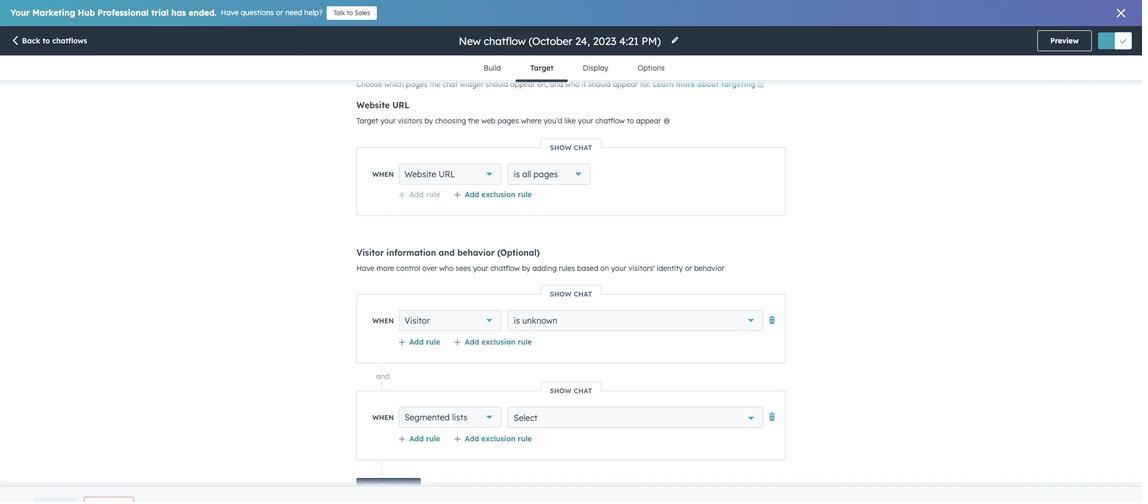 Task type: describe. For each thing, give the bounding box(es) containing it.
visitor for visitor
[[405, 316, 430, 326]]

hub
[[78, 7, 95, 18]]

adding
[[533, 264, 557, 273]]

2 horizontal spatial to
[[627, 116, 634, 126]]

unknown
[[522, 316, 558, 326]]

segmented lists button
[[399, 407, 502, 428]]

more for have
[[377, 264, 394, 273]]

is for is unknown
[[514, 316, 520, 326]]

talk to sales
[[334, 9, 370, 17]]

segmented lists
[[405, 413, 468, 423]]

for.
[[640, 80, 651, 89]]

where
[[521, 116, 542, 126]]

rule down all
[[518, 190, 532, 200]]

1 horizontal spatial who
[[565, 80, 580, 89]]

2 vertical spatial and
[[377, 372, 390, 382]]

rule down select
[[518, 435, 532, 444]]

visitor button
[[399, 311, 502, 331]]

chat for url
[[574, 143, 593, 152]]

0 horizontal spatial by
[[425, 116, 433, 126]]

web
[[482, 116, 496, 126]]

target for target
[[530, 63, 554, 73]]

add rule button for visitor
[[399, 338, 440, 347]]

which
[[384, 80, 404, 89]]

chat
[[443, 80, 458, 89]]

appear down the for. at the right of the page
[[636, 116, 661, 126]]

have more control over who sees your chatflow by adding rules based on your visitors' identity or behavior
[[357, 264, 725, 273]]

learn
[[653, 80, 674, 89]]

questions
[[241, 8, 274, 17]]

your
[[10, 7, 30, 18]]

widget
[[460, 80, 484, 89]]

has
[[171, 7, 186, 18]]

show chat for lists
[[550, 387, 593, 395]]

appear left the on,
[[510, 80, 536, 89]]

it
[[582, 80, 586, 89]]

your left visitors at the left of the page
[[381, 116, 396, 126]]

lists
[[452, 413, 468, 423]]

visitors
[[398, 116, 423, 126]]

when for visitor
[[373, 317, 394, 325]]

preview button
[[1038, 30, 1092, 51]]

control
[[396, 264, 420, 273]]

add exclusion rule button for website url
[[454, 190, 532, 200]]

rules
[[559, 264, 575, 273]]

rule down visitor popup button
[[426, 338, 440, 347]]

add inside button
[[366, 483, 377, 491]]

back
[[22, 36, 40, 46]]

back to chatflows
[[22, 36, 87, 46]]

add filter group
[[366, 483, 412, 491]]

show chat for url
[[550, 143, 593, 152]]

on
[[601, 264, 609, 273]]

visitors'
[[629, 264, 655, 273]]

1 add rule button from the top
[[399, 190, 440, 200]]

options
[[638, 63, 665, 73]]

link opens in a new window image inside learn more about targeting link
[[758, 81, 765, 89]]

more for learn
[[676, 80, 695, 89]]

chatflows
[[52, 36, 87, 46]]

learn more about targeting link
[[653, 79, 767, 92]]

2 show from the top
[[550, 290, 572, 298]]

about
[[698, 80, 719, 89]]

over
[[422, 264, 437, 273]]

to for back
[[43, 36, 50, 46]]

visitor information and  behavior (optional)
[[357, 248, 540, 258]]

identity
[[657, 264, 683, 273]]

preview
[[1051, 36, 1079, 46]]

1 horizontal spatial pages
[[498, 116, 519, 126]]

show for lists
[[550, 387, 572, 395]]

2 chat from the top
[[574, 290, 593, 298]]

1 should from the left
[[486, 80, 508, 89]]

professional
[[98, 7, 149, 18]]

website url inside popup button
[[405, 169, 455, 180]]

is all pages button
[[508, 164, 591, 185]]

pages for which
[[406, 80, 428, 89]]

choosing
[[435, 116, 466, 126]]

build button
[[469, 56, 516, 81]]

build
[[484, 63, 501, 73]]

trial
[[151, 7, 169, 18]]

pages for all
[[534, 169, 558, 180]]

help?
[[304, 8, 323, 17]]

choose
[[357, 80, 382, 89]]

options button
[[623, 56, 680, 81]]



Task type: locate. For each thing, give the bounding box(es) containing it.
the left web
[[468, 116, 480, 126]]

target for target your visitors by choosing the web pages where you'd like your chatflow to appear
[[357, 116, 379, 126]]

more left control at the bottom left of page
[[377, 264, 394, 273]]

show chat link for url
[[542, 143, 601, 152]]

0 horizontal spatial chatflow
[[491, 264, 520, 273]]

1 vertical spatial exclusion
[[482, 338, 516, 347]]

0 vertical spatial by
[[425, 116, 433, 126]]

is all pages
[[514, 169, 558, 180]]

3 chat from the top
[[574, 387, 593, 395]]

talk to sales button
[[327, 6, 377, 20]]

have right ended.
[[221, 8, 239, 17]]

chat for lists
[[574, 387, 593, 395]]

add rule button down visitor popup button
[[399, 338, 440, 347]]

behavior up sees
[[458, 248, 495, 258]]

all
[[522, 169, 531, 180]]

group
[[395, 483, 412, 491]]

on,
[[538, 80, 548, 89]]

0 horizontal spatial or
[[276, 8, 283, 17]]

to
[[347, 9, 353, 17], [43, 36, 50, 46], [627, 116, 634, 126]]

or right identity
[[685, 264, 692, 273]]

3 add rule button from the top
[[399, 435, 440, 444]]

to inside button
[[43, 36, 50, 46]]

0 horizontal spatial behavior
[[458, 248, 495, 258]]

2 should from the left
[[589, 80, 611, 89]]

add exclusion rule down select
[[465, 435, 532, 444]]

behavior right identity
[[694, 264, 725, 273]]

1 vertical spatial the
[[468, 116, 480, 126]]

2 show chat link from the top
[[542, 290, 601, 298]]

1 vertical spatial show
[[550, 290, 572, 298]]

add exclusion rule button down select
[[454, 435, 532, 444]]

more right learn
[[676, 80, 695, 89]]

1 vertical spatial website
[[405, 169, 436, 180]]

website inside popup button
[[405, 169, 436, 180]]

add exclusion rule button
[[454, 190, 532, 200], [454, 338, 532, 347], [454, 435, 532, 444]]

0 horizontal spatial to
[[43, 36, 50, 46]]

3 show chat from the top
[[550, 387, 593, 395]]

3 show from the top
[[550, 387, 572, 395]]

pages right which
[[406, 80, 428, 89]]

by
[[425, 116, 433, 126], [522, 264, 531, 273]]

0 vertical spatial when
[[373, 170, 394, 179]]

exclusion for lists
[[482, 435, 516, 444]]

add exclusion rule button for visitor
[[454, 338, 532, 347]]

close image
[[1118, 9, 1126, 17]]

0 vertical spatial chat
[[574, 143, 593, 152]]

0 horizontal spatial who
[[440, 264, 454, 273]]

0 vertical spatial who
[[565, 80, 580, 89]]

is for is all pages
[[514, 169, 520, 180]]

who
[[565, 80, 580, 89], [440, 264, 454, 273]]

website url button
[[399, 164, 502, 185]]

1 add exclusion rule button from the top
[[454, 190, 532, 200]]

1 vertical spatial is
[[514, 316, 520, 326]]

display button
[[568, 56, 623, 81]]

add exclusion rule button down visitor popup button
[[454, 338, 532, 347]]

1 vertical spatial add exclusion rule button
[[454, 338, 532, 347]]

0 horizontal spatial the
[[430, 80, 441, 89]]

target inside 'button'
[[530, 63, 554, 73]]

have inside your marketing hub professional trial has ended. have questions or need help?
[[221, 8, 239, 17]]

1 vertical spatial chat
[[574, 290, 593, 298]]

segmented
[[405, 413, 450, 423]]

1 when from the top
[[373, 170, 394, 179]]

1 is from the top
[[514, 169, 520, 180]]

3 add exclusion rule from the top
[[465, 435, 532, 444]]

your marketing hub professional trial has ended. have questions or need help?
[[10, 7, 323, 18]]

rule down website url popup button
[[426, 190, 440, 200]]

1 link opens in a new window image from the top
[[758, 79, 765, 92]]

is left all
[[514, 169, 520, 180]]

your right sees
[[473, 264, 489, 273]]

need
[[285, 8, 302, 17]]

1 horizontal spatial url
[[439, 169, 455, 180]]

1 show from the top
[[550, 143, 572, 152]]

0 horizontal spatial should
[[486, 80, 508, 89]]

filter
[[379, 483, 393, 491]]

0 vertical spatial chatflow
[[596, 116, 625, 126]]

back to chatflows button
[[10, 35, 87, 47]]

appear
[[510, 80, 536, 89], [613, 80, 638, 89], [636, 116, 661, 126]]

2 vertical spatial exclusion
[[482, 435, 516, 444]]

0 vertical spatial pages
[[406, 80, 428, 89]]

0 vertical spatial behavior
[[458, 248, 495, 258]]

0 vertical spatial show
[[550, 143, 572, 152]]

1 add exclusion rule from the top
[[465, 190, 532, 200]]

1 horizontal spatial by
[[522, 264, 531, 273]]

0 horizontal spatial have
[[221, 8, 239, 17]]

2 vertical spatial add exclusion rule
[[465, 435, 532, 444]]

by right visitors at the left of the page
[[425, 116, 433, 126]]

your right "on"
[[611, 264, 627, 273]]

choose which pages the chat widget should appear on, and who it should appear for.
[[357, 80, 653, 89]]

visitor inside popup button
[[405, 316, 430, 326]]

1 vertical spatial chatflow
[[491, 264, 520, 273]]

0 vertical spatial to
[[347, 9, 353, 17]]

add
[[410, 190, 424, 200], [465, 190, 479, 200], [410, 338, 424, 347], [465, 338, 479, 347], [410, 435, 424, 444], [465, 435, 479, 444], [366, 483, 377, 491]]

add rule button
[[399, 190, 440, 200], [399, 338, 440, 347], [399, 435, 440, 444]]

by down "(optional)"
[[522, 264, 531, 273]]

1 add rule from the top
[[410, 190, 440, 200]]

0 vertical spatial have
[[221, 8, 239, 17]]

2 vertical spatial add rule button
[[399, 435, 440, 444]]

1 vertical spatial add exclusion rule
[[465, 338, 532, 347]]

add rule button for segmented lists
[[399, 435, 440, 444]]

add exclusion rule button for segmented lists
[[454, 435, 532, 444]]

2 is from the top
[[514, 316, 520, 326]]

pages inside 'popup button'
[[534, 169, 558, 180]]

2 vertical spatial pages
[[534, 169, 558, 180]]

add exclusion rule down the is unknown
[[465, 338, 532, 347]]

1 horizontal spatial target
[[530, 63, 554, 73]]

exclusion down the is unknown
[[482, 338, 516, 347]]

when for segmented lists
[[373, 414, 394, 422]]

exclusion
[[482, 190, 516, 200], [482, 338, 516, 347], [482, 435, 516, 444]]

add exclusion rule
[[465, 190, 532, 200], [465, 338, 532, 347], [465, 435, 532, 444]]

is inside popup button
[[514, 316, 520, 326]]

target down choose
[[357, 116, 379, 126]]

navigation
[[469, 56, 680, 82]]

2 vertical spatial when
[[373, 414, 394, 422]]

pages right web
[[498, 116, 519, 126]]

1 vertical spatial add rule button
[[399, 338, 440, 347]]

add exclusion rule button down all
[[454, 190, 532, 200]]

add rule for segmented lists
[[410, 435, 440, 444]]

appear left the for. at the right of the page
[[613, 80, 638, 89]]

2 add exclusion rule button from the top
[[454, 338, 532, 347]]

1 vertical spatial by
[[522, 264, 531, 273]]

and
[[550, 80, 563, 89], [439, 248, 455, 258], [377, 372, 390, 382]]

2 show chat from the top
[[550, 290, 593, 298]]

1 vertical spatial website url
[[405, 169, 455, 180]]

should down build
[[486, 80, 508, 89]]

url inside popup button
[[439, 169, 455, 180]]

you'd
[[544, 116, 563, 126]]

to inside button
[[347, 9, 353, 17]]

1 horizontal spatial more
[[676, 80, 695, 89]]

2 vertical spatial show chat
[[550, 387, 593, 395]]

1 show chat from the top
[[550, 143, 593, 152]]

1 vertical spatial to
[[43, 36, 50, 46]]

1 vertical spatial more
[[377, 264, 394, 273]]

0 vertical spatial is
[[514, 169, 520, 180]]

behavior
[[458, 248, 495, 258], [694, 264, 725, 273]]

3 when from the top
[[373, 414, 394, 422]]

0 horizontal spatial more
[[377, 264, 394, 273]]

1 horizontal spatial should
[[589, 80, 611, 89]]

0 vertical spatial show chat
[[550, 143, 593, 152]]

exclusion for url
[[482, 190, 516, 200]]

2 link opens in a new window image from the top
[[758, 81, 765, 89]]

sees
[[456, 264, 471, 273]]

1 exclusion from the top
[[482, 190, 516, 200]]

0 vertical spatial add rule
[[410, 190, 440, 200]]

targeting
[[721, 80, 756, 89]]

learn more about targeting
[[653, 80, 756, 89]]

your right like
[[578, 116, 594, 126]]

add filter group button
[[357, 479, 421, 495]]

exclusion down is all pages
[[482, 190, 516, 200]]

or
[[276, 8, 283, 17], [685, 264, 692, 273]]

2 exclusion from the top
[[482, 338, 516, 347]]

3 exclusion from the top
[[482, 435, 516, 444]]

website url
[[357, 100, 410, 110], [405, 169, 455, 180]]

add rule down segmented
[[410, 435, 440, 444]]

when for website url
[[373, 170, 394, 179]]

0 vertical spatial the
[[430, 80, 441, 89]]

is inside 'popup button'
[[514, 169, 520, 180]]

0 vertical spatial exclusion
[[482, 190, 516, 200]]

2 add rule from the top
[[410, 338, 440, 347]]

1 vertical spatial show chat
[[550, 290, 593, 298]]

1 vertical spatial target
[[357, 116, 379, 126]]

who left the it
[[565, 80, 580, 89]]

have left control at the bottom left of page
[[357, 264, 375, 273]]

0 vertical spatial or
[[276, 8, 283, 17]]

0 vertical spatial visitor
[[357, 248, 384, 258]]

1 horizontal spatial to
[[347, 9, 353, 17]]

based
[[577, 264, 599, 273]]

3 add rule from the top
[[410, 435, 440, 444]]

add exclusion rule for lists
[[465, 435, 532, 444]]

select
[[514, 413, 538, 424]]

show chat link
[[542, 143, 601, 152], [542, 290, 601, 298], [542, 387, 601, 395]]

0 vertical spatial more
[[676, 80, 695, 89]]

3 add exclusion rule button from the top
[[454, 435, 532, 444]]

0 vertical spatial add exclusion rule
[[465, 190, 532, 200]]

2 add exclusion rule from the top
[[465, 338, 532, 347]]

1 vertical spatial pages
[[498, 116, 519, 126]]

1 vertical spatial or
[[685, 264, 692, 273]]

0 vertical spatial url
[[392, 100, 410, 110]]

is left unknown at the left bottom of the page
[[514, 316, 520, 326]]

add rule
[[410, 190, 440, 200], [410, 338, 440, 347], [410, 435, 440, 444]]

chatflow
[[596, 116, 625, 126], [491, 264, 520, 273]]

1 vertical spatial visitor
[[405, 316, 430, 326]]

2 when from the top
[[373, 317, 394, 325]]

target your visitors by choosing the web pages where you'd like your chatflow to appear
[[357, 116, 663, 126]]

3 show chat link from the top
[[542, 387, 601, 395]]

is unknown
[[514, 316, 558, 326]]

exclusion down select
[[482, 435, 516, 444]]

show for url
[[550, 143, 572, 152]]

1 horizontal spatial visitor
[[405, 316, 430, 326]]

or inside your marketing hub professional trial has ended. have questions or need help?
[[276, 8, 283, 17]]

1 horizontal spatial and
[[439, 248, 455, 258]]

0 vertical spatial website
[[357, 100, 390, 110]]

add rule button down website url popup button
[[399, 190, 440, 200]]

(optional)
[[498, 248, 540, 258]]

1 horizontal spatial have
[[357, 264, 375, 273]]

1 vertical spatial add rule
[[410, 338, 440, 347]]

0 horizontal spatial website
[[357, 100, 390, 110]]

chatflow right like
[[596, 116, 625, 126]]

2 vertical spatial show
[[550, 387, 572, 395]]

1 vertical spatial url
[[439, 169, 455, 180]]

url
[[392, 100, 410, 110], [439, 169, 455, 180]]

1 vertical spatial when
[[373, 317, 394, 325]]

show chat link for lists
[[542, 387, 601, 395]]

chatflow down "(optional)"
[[491, 264, 520, 273]]

visitor for visitor information and  behavior (optional)
[[357, 248, 384, 258]]

1 vertical spatial and
[[439, 248, 455, 258]]

ended.
[[189, 7, 217, 18]]

link opens in a new window image
[[758, 79, 765, 92], [758, 81, 765, 89]]

0 vertical spatial and
[[550, 80, 563, 89]]

0 vertical spatial add rule button
[[399, 190, 440, 200]]

add rule for visitor
[[410, 338, 440, 347]]

like
[[565, 116, 576, 126]]

1 show chat link from the top
[[542, 143, 601, 152]]

talk
[[334, 9, 345, 17]]

1 vertical spatial behavior
[[694, 264, 725, 273]]

0 horizontal spatial target
[[357, 116, 379, 126]]

add rule button down segmented
[[399, 435, 440, 444]]

2 vertical spatial add rule
[[410, 435, 440, 444]]

pages right all
[[534, 169, 558, 180]]

rule
[[426, 190, 440, 200], [518, 190, 532, 200], [426, 338, 440, 347], [518, 338, 532, 347], [426, 435, 440, 444], [518, 435, 532, 444]]

navigation containing build
[[469, 56, 680, 82]]

rule down the is unknown
[[518, 338, 532, 347]]

1 vertical spatial show chat link
[[542, 290, 601, 298]]

0 vertical spatial website url
[[357, 100, 410, 110]]

0 vertical spatial show chat link
[[542, 143, 601, 152]]

target button
[[516, 56, 568, 82]]

0 vertical spatial add exclusion rule button
[[454, 190, 532, 200]]

is unknown button
[[508, 311, 764, 331]]

have
[[221, 8, 239, 17], [357, 264, 375, 273]]

add exclusion rule down all
[[465, 190, 532, 200]]

when
[[373, 170, 394, 179], [373, 317, 394, 325], [373, 414, 394, 422]]

1 chat from the top
[[574, 143, 593, 152]]

2 vertical spatial show chat link
[[542, 387, 601, 395]]

chat
[[574, 143, 593, 152], [574, 290, 593, 298], [574, 387, 593, 395]]

2 horizontal spatial pages
[[534, 169, 558, 180]]

show chat
[[550, 143, 593, 152], [550, 290, 593, 298], [550, 387, 593, 395]]

2 vertical spatial add exclusion rule button
[[454, 435, 532, 444]]

add rule down visitor popup button
[[410, 338, 440, 347]]

2 vertical spatial chat
[[574, 387, 593, 395]]

1 horizontal spatial the
[[468, 116, 480, 126]]

or left need
[[276, 8, 283, 17]]

who down "visitor information and  behavior (optional)"
[[440, 264, 454, 273]]

1 horizontal spatial chatflow
[[596, 116, 625, 126]]

information
[[387, 248, 436, 258]]

1 vertical spatial have
[[357, 264, 375, 273]]

0 horizontal spatial visitor
[[357, 248, 384, 258]]

1 horizontal spatial or
[[685, 264, 692, 273]]

2 horizontal spatial and
[[550, 80, 563, 89]]

0 horizontal spatial and
[[377, 372, 390, 382]]

target up the on,
[[530, 63, 554, 73]]

marketing
[[32, 7, 75, 18]]

add exclusion rule for url
[[465, 190, 532, 200]]

to for talk
[[347, 9, 353, 17]]

0 vertical spatial target
[[530, 63, 554, 73]]

1 horizontal spatial website
[[405, 169, 436, 180]]

2 vertical spatial to
[[627, 116, 634, 126]]

is
[[514, 169, 520, 180], [514, 316, 520, 326]]

should right the it
[[589, 80, 611, 89]]

2 add rule button from the top
[[399, 338, 440, 347]]

your
[[381, 116, 396, 126], [578, 116, 594, 126], [473, 264, 489, 273], [611, 264, 627, 273]]

display
[[583, 63, 609, 73]]

the left chat
[[430, 80, 441, 89]]

1 vertical spatial who
[[440, 264, 454, 273]]

show
[[550, 143, 572, 152], [550, 290, 572, 298], [550, 387, 572, 395]]

add rule down website url popup button
[[410, 190, 440, 200]]

more
[[676, 80, 695, 89], [377, 264, 394, 273]]

1 horizontal spatial behavior
[[694, 264, 725, 273]]

None field
[[458, 34, 665, 48]]

rule down segmented lists
[[426, 435, 440, 444]]

should
[[486, 80, 508, 89], [589, 80, 611, 89]]

website
[[357, 100, 390, 110], [405, 169, 436, 180]]

sales
[[355, 9, 370, 17]]

target
[[530, 63, 554, 73], [357, 116, 379, 126]]



Task type: vqa. For each thing, say whether or not it's contained in the screenshot.
it
yes



